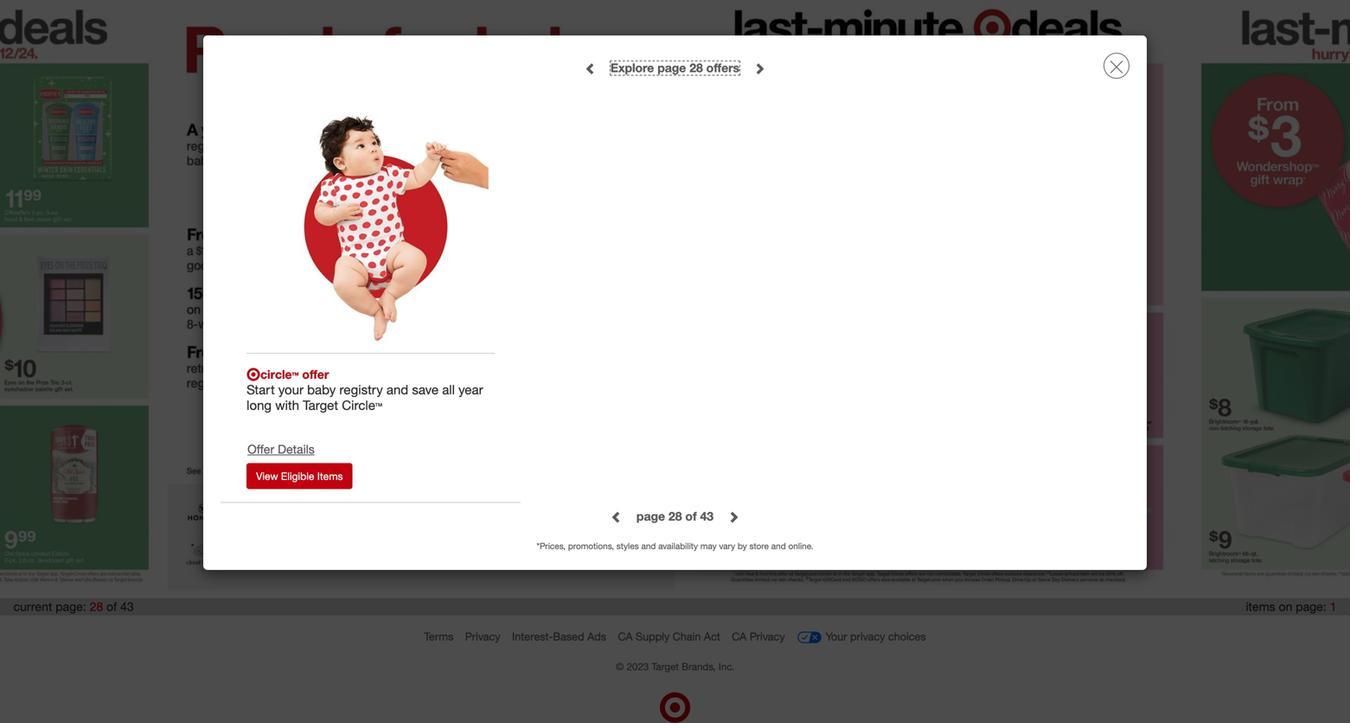 Task type: vqa. For each thing, say whether or not it's contained in the screenshot.
(1
no



Task type: describe. For each thing, give the bounding box(es) containing it.
◎circle™ offer start your baby registry and save all year long with target circle™
[[247, 367, 483, 413]]

supply
[[636, 630, 670, 643]]

start your baby registry and save all year long with target circle™ link
[[247, 382, 495, 413]]

items
[[1246, 599, 1276, 614]]

ca privacy link
[[732, 630, 785, 643]]

offer
[[302, 367, 329, 382]]

availability
[[658, 541, 698, 551]]

ccpa image
[[797, 624, 823, 650]]

privacy
[[850, 630, 885, 643]]

offer
[[248, 442, 274, 457]]

0 vertical spatial page
[[658, 60, 686, 75]]

chevron left image for explore page 28 offers
[[585, 63, 597, 75]]

1
[[1330, 599, 1337, 614]]

brands,
[[682, 660, 716, 673]]

page 29 image
[[675, 0, 1183, 589]]

your privacy choices link
[[797, 624, 926, 650]]

your
[[826, 630, 847, 643]]

with
[[275, 397, 299, 413]]

1 page: from the left
[[56, 599, 86, 614]]

interest-based ads link
[[512, 630, 606, 643]]

baby
[[307, 382, 336, 398]]

explore page 28 of 43 element
[[611, 60, 740, 75]]

offers
[[706, 60, 740, 75]]

chevron left image for page 28 of 43
[[611, 511, 623, 523]]

chevron right image
[[727, 511, 740, 523]]

act
[[704, 630, 720, 643]]

2023
[[627, 660, 649, 673]]

choices
[[888, 630, 926, 643]]

on
[[1279, 599, 1293, 614]]

privacy link
[[465, 630, 500, 643]]

and inside '◎circle™ offer start your baby registry and save all year long with target circle™'
[[387, 382, 408, 398]]

eligible
[[281, 470, 314, 483]]

offer details
[[248, 442, 315, 457]]

©
[[616, 660, 624, 673]]

items on page: 1
[[1246, 599, 1337, 614]]

your
[[278, 382, 304, 398]]

◎circle™
[[247, 367, 299, 382]]

may
[[700, 541, 717, 551]]

explore page 28 offers
[[611, 60, 740, 75]]

start your baby registry and save all year long with target circle™ image
[[253, 111, 489, 347]]

items
[[317, 470, 343, 483]]

2 privacy from the left
[[750, 630, 785, 643]]

details
[[278, 442, 315, 457]]

chevron right image
[[753, 63, 765, 75]]

1 vertical spatial page
[[637, 509, 665, 524]]

all
[[442, 382, 455, 398]]

1 horizontal spatial and
[[641, 541, 656, 551]]

year
[[458, 382, 483, 398]]

promotions,
[[568, 541, 614, 551]]



Task type: locate. For each thing, give the bounding box(es) containing it.
target down offer
[[303, 397, 338, 413]]

0 horizontal spatial chevron left image
[[585, 63, 597, 75]]

interest-based ads
[[512, 630, 606, 643]]

*
[[537, 541, 540, 551]]

target
[[303, 397, 338, 413], [652, 660, 679, 673]]

offer details button
[[247, 439, 321, 463]]

store
[[749, 541, 769, 551]]

current
[[14, 599, 52, 614]]

privacy right terms
[[465, 630, 500, 643]]

ads
[[587, 630, 606, 643]]

start
[[247, 382, 275, 398]]

and left save
[[387, 382, 408, 398]]

1 horizontal spatial 28
[[669, 509, 682, 524]]

page: left 1
[[1296, 599, 1327, 614]]

0 horizontal spatial of
[[106, 599, 117, 614]]

chevron left image
[[585, 63, 597, 75], [611, 511, 623, 523]]

2 ca from the left
[[732, 630, 747, 643]]

of up availability
[[685, 509, 697, 524]]

0 horizontal spatial 43
[[120, 599, 134, 614]]

0 horizontal spatial target
[[303, 397, 338, 413]]

ca
[[618, 630, 633, 643], [732, 630, 747, 643]]

privacy
[[465, 630, 500, 643], [750, 630, 785, 643]]

save
[[412, 382, 439, 398]]

1 ca from the left
[[618, 630, 633, 643]]

page 30 image
[[1183, 0, 1350, 589]]

2 page: from the left
[[1296, 599, 1327, 614]]

© 2023 target brands, inc.
[[616, 660, 734, 673]]

0 horizontal spatial and
[[387, 382, 408, 398]]

page 28 of 43
[[637, 509, 714, 524]]

43
[[700, 509, 714, 524], [120, 599, 134, 614]]

1 horizontal spatial ca
[[732, 630, 747, 643]]

prices,
[[540, 541, 566, 551]]

1 vertical spatial chevron left image
[[611, 511, 623, 523]]

28 for current page: 28 of 43
[[90, 599, 103, 614]]

chevron left image up styles
[[611, 511, 623, 523]]

page up styles
[[637, 509, 665, 524]]

your privacy choices
[[826, 630, 926, 643]]

explore
[[611, 60, 654, 75]]

page
[[658, 60, 686, 75], [637, 509, 665, 524]]

1 horizontal spatial page:
[[1296, 599, 1327, 614]]

1 vertical spatial 28
[[669, 509, 682, 524]]

1 vertical spatial target
[[652, 660, 679, 673]]

page 27 image
[[0, 0, 168, 589]]

close image
[[1110, 60, 1123, 74]]

0 vertical spatial target
[[303, 397, 338, 413]]

terms link
[[424, 630, 454, 643]]

1 horizontal spatial of
[[685, 509, 697, 524]]

page:
[[56, 599, 86, 614], [1296, 599, 1327, 614]]

1 vertical spatial 43
[[120, 599, 134, 614]]

long
[[247, 397, 272, 413]]

view eligible items
[[256, 470, 343, 483]]

page 28 image
[[168, 0, 675, 589]]

1 privacy from the left
[[465, 630, 500, 643]]

0 vertical spatial of
[[685, 509, 697, 524]]

styles
[[617, 541, 639, 551]]

target right 2023
[[652, 660, 679, 673]]

of
[[685, 509, 697, 524], [106, 599, 117, 614]]

ca for ca privacy
[[732, 630, 747, 643]]

1 horizontal spatial privacy
[[750, 630, 785, 643]]

page: right current
[[56, 599, 86, 614]]

28
[[690, 60, 703, 75], [669, 509, 682, 524], [90, 599, 103, 614]]

0 horizontal spatial privacy
[[465, 630, 500, 643]]

0 vertical spatial chevron left image
[[585, 63, 597, 75]]

ca left supply
[[618, 630, 633, 643]]

privacy left ccpa icon
[[750, 630, 785, 643]]

page right explore
[[658, 60, 686, 75]]

ca supply chain act
[[618, 630, 720, 643]]

0 horizontal spatial page:
[[56, 599, 86, 614]]

by
[[738, 541, 747, 551]]

0 vertical spatial 43
[[700, 509, 714, 524]]

and
[[387, 382, 408, 398], [641, 541, 656, 551], [771, 541, 786, 551]]

ca supply chain act link
[[618, 630, 720, 643]]

2 horizontal spatial 28
[[690, 60, 703, 75]]

chain
[[673, 630, 701, 643]]

terms
[[424, 630, 454, 643]]

2 horizontal spatial and
[[771, 541, 786, 551]]

ca privacy
[[732, 630, 785, 643]]

2 vertical spatial 28
[[90, 599, 103, 614]]

chevron left image left explore
[[585, 63, 597, 75]]

inc.
[[719, 660, 734, 673]]

and right store
[[771, 541, 786, 551]]

1 horizontal spatial chevron left image
[[611, 511, 623, 523]]

interest-
[[512, 630, 553, 643]]

28 up * prices, promotions, styles and availability may vary by store and online.
[[669, 509, 682, 524]]

0 vertical spatial 28
[[690, 60, 703, 75]]

view
[[256, 470, 278, 483]]

28 for explore page 28 offers
[[690, 60, 703, 75]]

page 28 of 43 element
[[637, 509, 714, 524]]

vary
[[719, 541, 735, 551]]

target inside '◎circle™ offer start your baby registry and save all year long with target circle™'
[[303, 397, 338, 413]]

ca right "act"
[[732, 630, 747, 643]]

registry
[[339, 382, 383, 398]]

current page: 28 of 43
[[14, 599, 134, 614]]

0 horizontal spatial 28
[[90, 599, 103, 614]]

1 vertical spatial of
[[106, 599, 117, 614]]

1 horizontal spatial target
[[652, 660, 679, 673]]

online.
[[788, 541, 814, 551]]

based
[[553, 630, 584, 643]]

* prices, promotions, styles and availability may vary by store and online.
[[537, 541, 814, 551]]

ca for ca supply chain act
[[618, 630, 633, 643]]

circle™
[[342, 397, 382, 413]]

28 left offers
[[690, 60, 703, 75]]

of right current
[[106, 599, 117, 614]]

1 horizontal spatial 43
[[700, 509, 714, 524]]

and right styles
[[641, 541, 656, 551]]

28 right current
[[90, 599, 103, 614]]

0 horizontal spatial ca
[[618, 630, 633, 643]]



